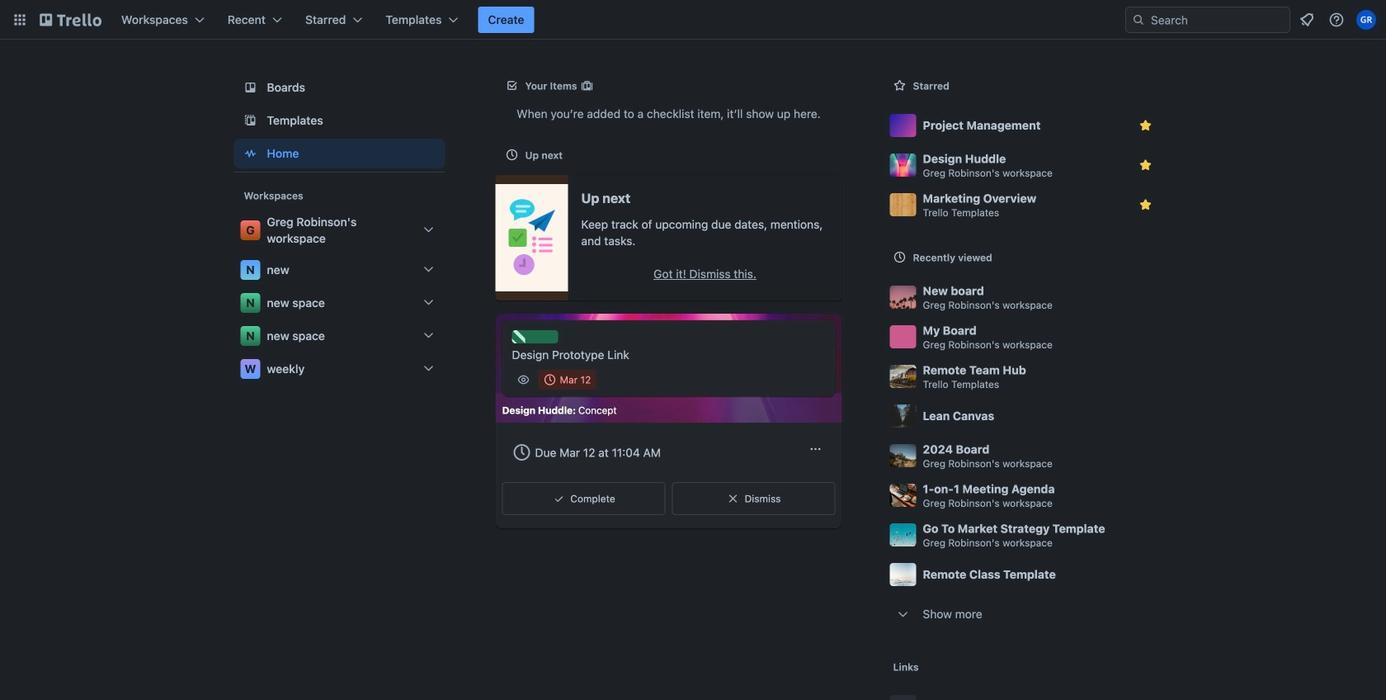 Task type: vqa. For each thing, say whether or not it's contained in the screenshot.
CARD
no



Task type: describe. For each thing, give the bounding box(es) containing it.
Search field
[[1146, 8, 1290, 31]]

template board image
[[241, 111, 260, 130]]

click to unstar design huddle . it will be removed from your starred list. image
[[1138, 157, 1154, 173]]

home image
[[241, 144, 260, 163]]

click to unstar project management. it will be removed from your starred list. image
[[1138, 117, 1154, 134]]

board image
[[241, 78, 260, 97]]

0 notifications image
[[1298, 10, 1317, 30]]

primary element
[[0, 0, 1387, 40]]



Task type: locate. For each thing, give the bounding box(es) containing it.
color: green, title: none image
[[512, 330, 558, 343]]

back to home image
[[40, 7, 102, 33]]

open information menu image
[[1329, 12, 1346, 28]]

search image
[[1133, 13, 1146, 26]]

click to unstar marketing overview. it will be removed from your starred list. image
[[1138, 196, 1154, 213]]

greg robinson (gregrobinson96) image
[[1357, 10, 1377, 30]]



